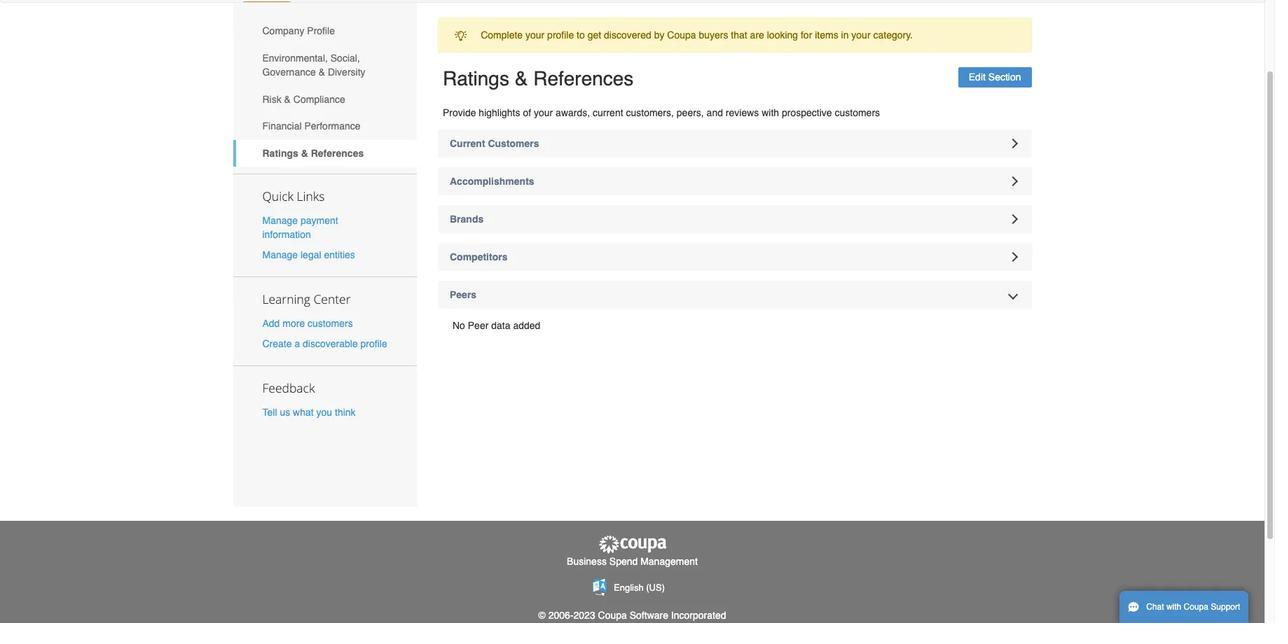 Task type: vqa. For each thing, say whether or not it's contained in the screenshot.
the bottommost MANAGE
yes



Task type: describe. For each thing, give the bounding box(es) containing it.
(us)
[[646, 583, 665, 594]]

& inside environmental, social, governance & diversity
[[319, 67, 325, 78]]

1 horizontal spatial references
[[533, 68, 634, 90]]

incorporated
[[671, 610, 726, 621]]

0 horizontal spatial ratings & references
[[262, 148, 364, 159]]

highlights
[[479, 107, 520, 118]]

diversity
[[328, 67, 365, 78]]

feedback
[[262, 380, 315, 397]]

links
[[297, 187, 325, 204]]

manage for manage legal entities
[[262, 249, 298, 261]]

coupa supplier portal image
[[597, 535, 667, 555]]

financial performance
[[262, 121, 361, 132]]

management
[[640, 557, 698, 568]]

think
[[335, 407, 356, 418]]

add more customers link
[[262, 318, 353, 329]]

peer
[[468, 320, 489, 331]]

complete
[[481, 30, 523, 41]]

get
[[588, 30, 601, 41]]

section
[[988, 72, 1021, 83]]

edit
[[969, 72, 986, 83]]

current customers heading
[[438, 130, 1032, 158]]

chat with coupa support
[[1146, 603, 1240, 612]]

english
[[614, 583, 644, 594]]

provide
[[443, 107, 476, 118]]

legal
[[301, 249, 321, 261]]

©
[[538, 610, 546, 621]]

customers,
[[626, 107, 674, 118]]

governance
[[262, 67, 316, 78]]

financial
[[262, 121, 302, 132]]

for
[[801, 30, 812, 41]]

manage legal entities
[[262, 249, 355, 261]]

peers heading
[[438, 281, 1032, 309]]

english (us)
[[614, 583, 665, 594]]

current
[[593, 107, 623, 118]]

& up of
[[515, 68, 528, 90]]

category.
[[873, 30, 913, 41]]

customers
[[488, 138, 539, 149]]

0 horizontal spatial coupa
[[598, 610, 627, 621]]

complete your profile to get discovered by coupa buyers that are looking for items in your category. alert
[[438, 18, 1032, 53]]

data
[[491, 320, 510, 331]]

competitors
[[450, 252, 508, 263]]

ratings & references link
[[233, 140, 417, 167]]

accomplishments
[[450, 176, 534, 187]]

quick links
[[262, 187, 325, 204]]

current customers button
[[438, 130, 1032, 158]]

us
[[280, 407, 290, 418]]

social,
[[331, 53, 360, 64]]

payment
[[301, 215, 338, 226]]

tell us what you think
[[262, 407, 356, 418]]

competitors heading
[[438, 243, 1032, 271]]

create a discoverable profile
[[262, 339, 387, 350]]

are
[[750, 30, 764, 41]]

buyers
[[699, 30, 728, 41]]

peers,
[[677, 107, 704, 118]]

complete your profile to get discovered by coupa buyers that are looking for items in your category.
[[481, 30, 913, 41]]

provide highlights of your awards, current customers, peers, and reviews with prospective customers
[[443, 107, 880, 118]]

0 vertical spatial customers
[[835, 107, 880, 118]]

1 vertical spatial references
[[311, 148, 364, 159]]

2006-
[[548, 610, 573, 621]]

brands heading
[[438, 205, 1032, 233]]

environmental,
[[262, 53, 328, 64]]

support
[[1211, 603, 1240, 612]]

edit section link
[[958, 68, 1032, 88]]

you
[[316, 407, 332, 418]]

entities
[[324, 249, 355, 261]]

add more customers
[[262, 318, 353, 329]]

prospective
[[782, 107, 832, 118]]

by
[[654, 30, 664, 41]]

more
[[283, 318, 305, 329]]

current customers
[[450, 138, 539, 149]]

information
[[262, 229, 311, 240]]



Task type: locate. For each thing, give the bounding box(es) containing it.
ratings & references
[[443, 68, 634, 90], [262, 148, 364, 159]]

with inside "button"
[[1166, 603, 1181, 612]]

© 2006-2023 coupa software incorporated
[[538, 610, 726, 621]]

risk
[[262, 94, 281, 105]]

tell us what you think button
[[262, 406, 356, 420]]

your right of
[[534, 107, 553, 118]]

environmental, social, governance & diversity link
[[233, 45, 417, 86]]

0 horizontal spatial ratings
[[262, 148, 298, 159]]

1 vertical spatial ratings
[[262, 148, 298, 159]]

performance
[[304, 121, 361, 132]]

brands
[[450, 214, 484, 225]]

0 vertical spatial ratings
[[443, 68, 509, 90]]

0 vertical spatial manage
[[262, 215, 298, 226]]

customers
[[835, 107, 880, 118], [308, 318, 353, 329]]

your right complete
[[525, 30, 545, 41]]

customers up the discoverable
[[308, 318, 353, 329]]

of
[[523, 107, 531, 118]]

discoverable
[[303, 339, 358, 350]]

coupa inside alert
[[667, 30, 696, 41]]

references down 'performance'
[[311, 148, 364, 159]]

edit section
[[969, 72, 1021, 83]]

learning
[[262, 291, 310, 308]]

0 horizontal spatial customers
[[308, 318, 353, 329]]

& right risk
[[284, 94, 291, 105]]

manage for manage payment information
[[262, 215, 298, 226]]

ratings & references up of
[[443, 68, 634, 90]]

what
[[293, 407, 314, 418]]

peers button
[[438, 281, 1032, 309]]

chat
[[1146, 603, 1164, 612]]

company
[[262, 25, 304, 37]]

1 vertical spatial manage
[[262, 249, 298, 261]]

coupa inside "button"
[[1184, 603, 1209, 612]]

learning center
[[262, 291, 351, 308]]

competitors button
[[438, 243, 1032, 271]]

0 vertical spatial profile
[[547, 30, 574, 41]]

1 vertical spatial customers
[[308, 318, 353, 329]]

accomplishments heading
[[438, 167, 1032, 195]]

0 vertical spatial references
[[533, 68, 634, 90]]

2 horizontal spatial coupa
[[1184, 603, 1209, 612]]

profile
[[307, 25, 335, 37]]

added
[[513, 320, 540, 331]]

manage down information
[[262, 249, 298, 261]]

a
[[295, 339, 300, 350]]

looking
[[767, 30, 798, 41]]

compliance
[[293, 94, 345, 105]]

manage payment information link
[[262, 215, 338, 240]]

reviews
[[726, 107, 759, 118]]

items
[[815, 30, 838, 41]]

1 vertical spatial with
[[1166, 603, 1181, 612]]

risk & compliance link
[[233, 86, 417, 113]]

1 vertical spatial profile
[[361, 339, 387, 350]]

references up awards,
[[533, 68, 634, 90]]

coupa right the 2023
[[598, 610, 627, 621]]

profile right the discoverable
[[361, 339, 387, 350]]

quick
[[262, 187, 294, 204]]

ratings & references down 'financial performance'
[[262, 148, 364, 159]]

customers right "prospective"
[[835, 107, 880, 118]]

& down 'financial performance'
[[301, 148, 308, 159]]

peers
[[450, 289, 477, 301]]

profile left to
[[547, 30, 574, 41]]

0 horizontal spatial profile
[[361, 339, 387, 350]]

risk & compliance
[[262, 94, 345, 105]]

0 horizontal spatial with
[[762, 107, 779, 118]]

tell
[[262, 407, 277, 418]]

create
[[262, 339, 292, 350]]

manage up information
[[262, 215, 298, 226]]

software
[[630, 610, 668, 621]]

with right reviews
[[762, 107, 779, 118]]

& left diversity
[[319, 67, 325, 78]]

accomplishments button
[[438, 167, 1032, 195]]

1 horizontal spatial ratings & references
[[443, 68, 634, 90]]

profile inside alert
[[547, 30, 574, 41]]

coupa left "support"
[[1184, 603, 1209, 612]]

chat with coupa support button
[[1120, 591, 1249, 624]]

discovered
[[604, 30, 651, 41]]

company profile link
[[233, 18, 417, 45]]

1 horizontal spatial coupa
[[667, 30, 696, 41]]

no
[[453, 320, 465, 331]]

1 horizontal spatial ratings
[[443, 68, 509, 90]]

1 horizontal spatial customers
[[835, 107, 880, 118]]

2 manage from the top
[[262, 249, 298, 261]]

manage payment information
[[262, 215, 338, 240]]

1 manage from the top
[[262, 215, 298, 226]]

with
[[762, 107, 779, 118], [1166, 603, 1181, 612]]

business
[[567, 557, 607, 568]]

&
[[319, 67, 325, 78], [515, 68, 528, 90], [284, 94, 291, 105], [301, 148, 308, 159]]

center
[[313, 291, 351, 308]]

0 vertical spatial with
[[762, 107, 779, 118]]

environmental, social, governance & diversity
[[262, 53, 365, 78]]

1 horizontal spatial with
[[1166, 603, 1181, 612]]

current
[[450, 138, 485, 149]]

awards,
[[556, 107, 590, 118]]

0 vertical spatial ratings & references
[[443, 68, 634, 90]]

financial performance link
[[233, 113, 417, 140]]

no peer data added
[[453, 320, 540, 331]]

ratings
[[443, 68, 509, 90], [262, 148, 298, 159]]

business spend management
[[567, 557, 698, 568]]

your right in
[[851, 30, 871, 41]]

to
[[577, 30, 585, 41]]

manage inside manage payment information
[[262, 215, 298, 226]]

brands button
[[438, 205, 1032, 233]]

spend
[[609, 557, 638, 568]]

1 vertical spatial ratings & references
[[262, 148, 364, 159]]

with right the chat
[[1166, 603, 1181, 612]]

ratings up provide on the top left
[[443, 68, 509, 90]]

0 horizontal spatial references
[[311, 148, 364, 159]]

1 horizontal spatial profile
[[547, 30, 574, 41]]

coupa
[[667, 30, 696, 41], [1184, 603, 1209, 612], [598, 610, 627, 621]]

profile
[[547, 30, 574, 41], [361, 339, 387, 350]]

in
[[841, 30, 849, 41]]

ratings down financial
[[262, 148, 298, 159]]

2023
[[573, 610, 595, 621]]

add
[[262, 318, 280, 329]]

create a discoverable profile link
[[262, 339, 387, 350]]

coupa right by
[[667, 30, 696, 41]]

and
[[707, 107, 723, 118]]



